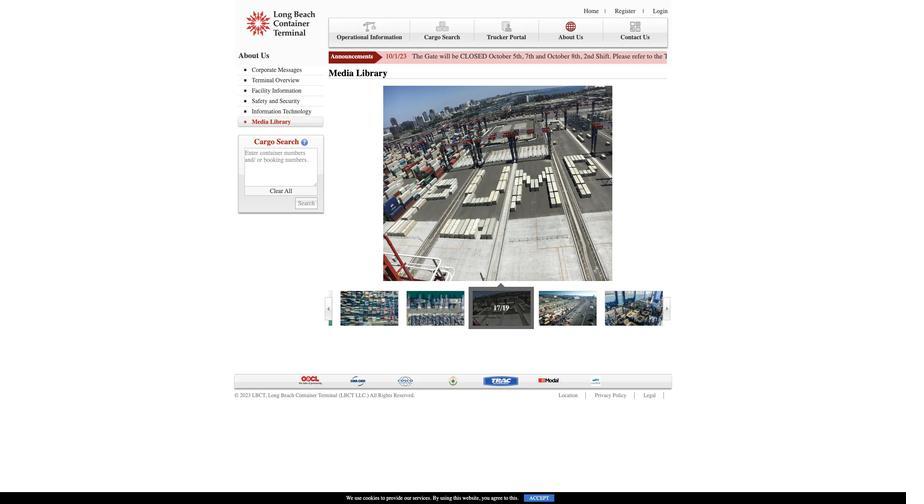 Task type: describe. For each thing, give the bounding box(es) containing it.
media library link
[[244, 119, 323, 125]]

contact
[[621, 34, 642, 41]]

security
[[280, 98, 300, 105]]

facility information link
[[244, 87, 323, 94]]

we use cookies to provide our services. by using this website, you agree to this.
[[347, 495, 519, 502]]

trucker
[[487, 34, 509, 41]]

trucker portal link
[[475, 20, 539, 42]]

0 horizontal spatial cargo search
[[254, 137, 299, 146]]

legal link
[[644, 392, 656, 399]]

safety
[[252, 98, 268, 105]]

announcements
[[331, 53, 373, 60]]

1 the from the left
[[655, 52, 663, 60]]

0 horizontal spatial about
[[239, 51, 259, 60]]

operational information link
[[329, 20, 411, 42]]

privacy
[[596, 392, 612, 399]]

web
[[716, 52, 728, 60]]

shift.
[[596, 52, 612, 60]]

accept
[[530, 496, 550, 501]]

register link
[[616, 8, 636, 15]]

1 vertical spatial cargo
[[254, 137, 275, 146]]

8th,
[[572, 52, 583, 60]]

reserved.
[[394, 392, 415, 399]]

1 vertical spatial about us
[[239, 51, 270, 60]]

agree
[[492, 495, 503, 502]]

media library
[[329, 68, 388, 78]]

the
[[413, 52, 423, 60]]

about us link
[[539, 20, 604, 42]]

home
[[584, 8, 599, 15]]

please
[[613, 52, 631, 60]]

operational
[[337, 34, 369, 41]]

1 horizontal spatial to
[[505, 495, 509, 502]]

1 for from the left
[[744, 52, 752, 60]]

cookies
[[363, 495, 380, 502]]

our
[[405, 495, 412, 502]]

trucker portal
[[487, 34, 527, 41]]

library inside corporate messages terminal overview facility information safety and security information technology media library
[[270, 119, 291, 125]]

login link
[[654, 8, 668, 15]]

1 vertical spatial information
[[272, 87, 302, 94]]

further
[[754, 52, 773, 60]]

contact us link
[[604, 20, 668, 42]]

operational information
[[337, 34, 403, 41]]

© 2023 lbct, long beach container terminal (lbct llc.) all rights reserved.
[[235, 392, 415, 399]]

and inside corporate messages terminal overview facility information safety and security information technology media library
[[269, 98, 278, 105]]

about inside menu bar
[[559, 34, 575, 41]]

will
[[440, 52, 451, 60]]

menu bar containing operational information
[[329, 18, 668, 47]]

closed
[[461, 52, 488, 60]]

2 | from the left
[[643, 8, 644, 15]]

2 the from the left
[[818, 52, 826, 60]]

location
[[559, 392, 578, 399]]

week.
[[828, 52, 844, 60]]

clear all
[[270, 188, 292, 195]]

0 horizontal spatial to
[[381, 495, 385, 502]]

©
[[235, 392, 239, 399]]

5th,
[[513, 52, 524, 60]]

Enter container numbers and/ or booking numbers.  text field
[[245, 148, 318, 187]]

services.
[[413, 495, 432, 502]]

location link
[[559, 392, 578, 399]]

privacy policy
[[596, 392, 627, 399]]

1 horizontal spatial all
[[370, 392, 377, 399]]

this.
[[510, 495, 519, 502]]



Task type: locate. For each thing, give the bounding box(es) containing it.
search
[[443, 34, 461, 41], [277, 137, 299, 146]]

privacy policy link
[[596, 392, 627, 399]]

to
[[648, 52, 653, 60], [381, 495, 385, 502], [505, 495, 509, 502]]

| right home link on the right of page
[[605, 8, 606, 15]]

for right page
[[744, 52, 752, 60]]

1 horizontal spatial cargo
[[425, 34, 441, 41]]

to right refer
[[648, 52, 653, 60]]

clear all button
[[245, 187, 318, 196]]

about
[[559, 34, 575, 41], [239, 51, 259, 60]]

1 horizontal spatial october
[[548, 52, 570, 60]]

contact us
[[621, 34, 650, 41]]

2 horizontal spatial us
[[644, 34, 650, 41]]

0 horizontal spatial for
[[744, 52, 752, 60]]

the left week.
[[818, 52, 826, 60]]

1 horizontal spatial the
[[818, 52, 826, 60]]

by
[[433, 495, 439, 502]]

all inside clear all button
[[285, 188, 292, 195]]

2023
[[240, 392, 251, 399]]

october left 8th,
[[548, 52, 570, 60]]

|
[[605, 8, 606, 15], [643, 8, 644, 15]]

messages
[[278, 67, 302, 73]]

the left truck
[[655, 52, 663, 60]]

provide
[[387, 495, 403, 502]]

home link
[[584, 8, 599, 15]]

search inside "link"
[[443, 34, 461, 41]]

information
[[370, 34, 403, 41], [272, 87, 302, 94], [252, 108, 281, 115]]

0 vertical spatial information
[[370, 34, 403, 41]]

0 horizontal spatial october
[[489, 52, 512, 60]]

all right llc.) at the left bottom of the page
[[370, 392, 377, 399]]

1 vertical spatial library
[[270, 119, 291, 125]]

0 horizontal spatial us
[[261, 51, 270, 60]]

1 horizontal spatial and
[[536, 52, 546, 60]]

1 horizontal spatial library
[[356, 68, 388, 78]]

login
[[654, 8, 668, 15]]

the
[[655, 52, 663, 60], [818, 52, 826, 60]]

0 horizontal spatial cargo
[[254, 137, 275, 146]]

overview
[[276, 77, 300, 84]]

terminal inside corporate messages terminal overview facility information safety and security information technology media library
[[252, 77, 274, 84]]

cargo search down media library link
[[254, 137, 299, 146]]

all
[[285, 188, 292, 195], [370, 392, 377, 399]]

rights
[[378, 392, 393, 399]]

gate
[[425, 52, 438, 60], [683, 52, 696, 60]]

1 vertical spatial search
[[277, 137, 299, 146]]

october left '5th,'
[[489, 52, 512, 60]]

menu bar containing corporate messages
[[239, 66, 327, 127]]

1 horizontal spatial menu bar
[[329, 18, 668, 47]]

0 horizontal spatial search
[[277, 137, 299, 146]]

we
[[347, 495, 354, 502]]

for right details
[[808, 52, 816, 60]]

0 horizontal spatial about us
[[239, 51, 270, 60]]

0 vertical spatial library
[[356, 68, 388, 78]]

for
[[744, 52, 752, 60], [808, 52, 816, 60]]

to right cookies
[[381, 495, 385, 502]]

10/1/23 the gate will be closed october 5th, 7th and october 8th, 2nd shift. please refer to the truck gate hours web page for further gate details for the week.
[[386, 52, 844, 60]]

1 october from the left
[[489, 52, 512, 60]]

1 | from the left
[[605, 8, 606, 15]]

container
[[296, 392, 317, 399]]

0 vertical spatial media
[[329, 68, 354, 78]]

policy
[[613, 392, 627, 399]]

clear
[[270, 188, 283, 195]]

1 vertical spatial cargo search
[[254, 137, 299, 146]]

2 horizontal spatial to
[[648, 52, 653, 60]]

0 horizontal spatial menu bar
[[239, 66, 327, 127]]

use
[[355, 495, 362, 502]]

information down safety
[[252, 108, 281, 115]]

cargo search
[[425, 34, 461, 41], [254, 137, 299, 146]]

1 vertical spatial terminal
[[318, 392, 338, 399]]

portal
[[510, 34, 527, 41]]

library
[[356, 68, 388, 78], [270, 119, 291, 125]]

0 vertical spatial about us
[[559, 34, 584, 41]]

you
[[482, 495, 490, 502]]

0 vertical spatial search
[[443, 34, 461, 41]]

media down safety
[[252, 119, 269, 125]]

us up corporate on the left top of the page
[[261, 51, 270, 60]]

refer
[[633, 52, 646, 60]]

gate right the
[[425, 52, 438, 60]]

1 vertical spatial all
[[370, 392, 377, 399]]

information up the 10/1/23 on the left top
[[370, 34, 403, 41]]

1 horizontal spatial terminal
[[318, 392, 338, 399]]

0 vertical spatial all
[[285, 188, 292, 195]]

1 horizontal spatial |
[[643, 8, 644, 15]]

us
[[577, 34, 584, 41], [644, 34, 650, 41], [261, 51, 270, 60]]

(lbct
[[339, 392, 355, 399]]

0 vertical spatial about
[[559, 34, 575, 41]]

gate
[[775, 52, 786, 60]]

corporate messages terminal overview facility information safety and security information technology media library
[[252, 67, 312, 125]]

0 horizontal spatial and
[[269, 98, 278, 105]]

1 vertical spatial menu bar
[[239, 66, 327, 127]]

page
[[730, 52, 743, 60]]

corporate
[[252, 67, 277, 73]]

register
[[616, 8, 636, 15]]

technology
[[283, 108, 312, 115]]

7th
[[526, 52, 535, 60]]

0 horizontal spatial terminal
[[252, 77, 274, 84]]

media inside corporate messages terminal overview facility information safety and security information technology media library
[[252, 119, 269, 125]]

1 vertical spatial media
[[252, 119, 269, 125]]

menu bar
[[329, 18, 668, 47], [239, 66, 327, 127]]

beach
[[281, 392, 295, 399]]

| left login link
[[643, 8, 644, 15]]

information technology link
[[244, 108, 323, 115]]

1 horizontal spatial media
[[329, 68, 354, 78]]

0 vertical spatial and
[[536, 52, 546, 60]]

0 horizontal spatial all
[[285, 188, 292, 195]]

terminal overview link
[[244, 77, 323, 84]]

1 horizontal spatial us
[[577, 34, 584, 41]]

corporate messages link
[[244, 67, 323, 73]]

2 vertical spatial information
[[252, 108, 281, 115]]

None submit
[[296, 198, 318, 209]]

0 vertical spatial menu bar
[[329, 18, 668, 47]]

1 horizontal spatial search
[[443, 34, 461, 41]]

1 horizontal spatial about us
[[559, 34, 584, 41]]

0 horizontal spatial gate
[[425, 52, 438, 60]]

cargo inside "link"
[[425, 34, 441, 41]]

10/1/23
[[386, 52, 407, 60]]

media
[[329, 68, 354, 78], [252, 119, 269, 125]]

safety and security link
[[244, 98, 323, 105]]

1 gate from the left
[[425, 52, 438, 60]]

1 horizontal spatial for
[[808, 52, 816, 60]]

1 horizontal spatial about
[[559, 34, 575, 41]]

terminal left (lbct in the left of the page
[[318, 392, 338, 399]]

cargo search up will
[[425, 34, 461, 41]]

be
[[452, 52, 459, 60]]

cargo up will
[[425, 34, 441, 41]]

to left this.
[[505, 495, 509, 502]]

details
[[788, 52, 806, 60]]

accept button
[[525, 495, 555, 502]]

about us up corporate on the left top of the page
[[239, 51, 270, 60]]

0 vertical spatial cargo
[[425, 34, 441, 41]]

1 horizontal spatial cargo search
[[425, 34, 461, 41]]

using
[[441, 495, 452, 502]]

facility
[[252, 87, 271, 94]]

cargo search link
[[411, 20, 475, 42]]

2 gate from the left
[[683, 52, 696, 60]]

llc.)
[[356, 392, 369, 399]]

0 horizontal spatial the
[[655, 52, 663, 60]]

and
[[536, 52, 546, 60], [269, 98, 278, 105]]

about us inside menu bar
[[559, 34, 584, 41]]

about up 8th,
[[559, 34, 575, 41]]

search down media library link
[[277, 137, 299, 146]]

library down information technology "link"
[[270, 119, 291, 125]]

long
[[268, 392, 280, 399]]

0 vertical spatial cargo search
[[425, 34, 461, 41]]

1 vertical spatial about
[[239, 51, 259, 60]]

website,
[[463, 495, 481, 502]]

truck
[[665, 52, 681, 60]]

information inside operational information link
[[370, 34, 403, 41]]

about up corporate on the left top of the page
[[239, 51, 259, 60]]

cargo search inside "link"
[[425, 34, 461, 41]]

terminal down corporate on the left top of the page
[[252, 77, 274, 84]]

information down overview
[[272, 87, 302, 94]]

0 horizontal spatial media
[[252, 119, 269, 125]]

us up 8th,
[[577, 34, 584, 41]]

2 october from the left
[[548, 52, 570, 60]]

1 horizontal spatial gate
[[683, 52, 696, 60]]

about us up 8th,
[[559, 34, 584, 41]]

us for about us link
[[577, 34, 584, 41]]

gate right truck
[[683, 52, 696, 60]]

us for contact us link
[[644, 34, 650, 41]]

media down announcements
[[329, 68, 354, 78]]

october
[[489, 52, 512, 60], [548, 52, 570, 60]]

17/19
[[494, 304, 510, 312]]

lbct,
[[252, 392, 267, 399]]

2nd
[[584, 52, 595, 60]]

cargo down media library link
[[254, 137, 275, 146]]

about us
[[559, 34, 584, 41], [239, 51, 270, 60]]

0 vertical spatial terminal
[[252, 77, 274, 84]]

and right safety
[[269, 98, 278, 105]]

and right the 7th
[[536, 52, 546, 60]]

1 vertical spatial and
[[269, 98, 278, 105]]

library down announcements
[[356, 68, 388, 78]]

us right contact
[[644, 34, 650, 41]]

hours
[[698, 52, 715, 60]]

search up be
[[443, 34, 461, 41]]

cargo
[[425, 34, 441, 41], [254, 137, 275, 146]]

2 for from the left
[[808, 52, 816, 60]]

terminal
[[252, 77, 274, 84], [318, 392, 338, 399]]

0 horizontal spatial library
[[270, 119, 291, 125]]

this
[[454, 495, 462, 502]]

legal
[[644, 392, 656, 399]]

all right "clear"
[[285, 188, 292, 195]]

0 horizontal spatial |
[[605, 8, 606, 15]]



Task type: vqa. For each thing, say whether or not it's contained in the screenshot.
leftmost Search
yes



